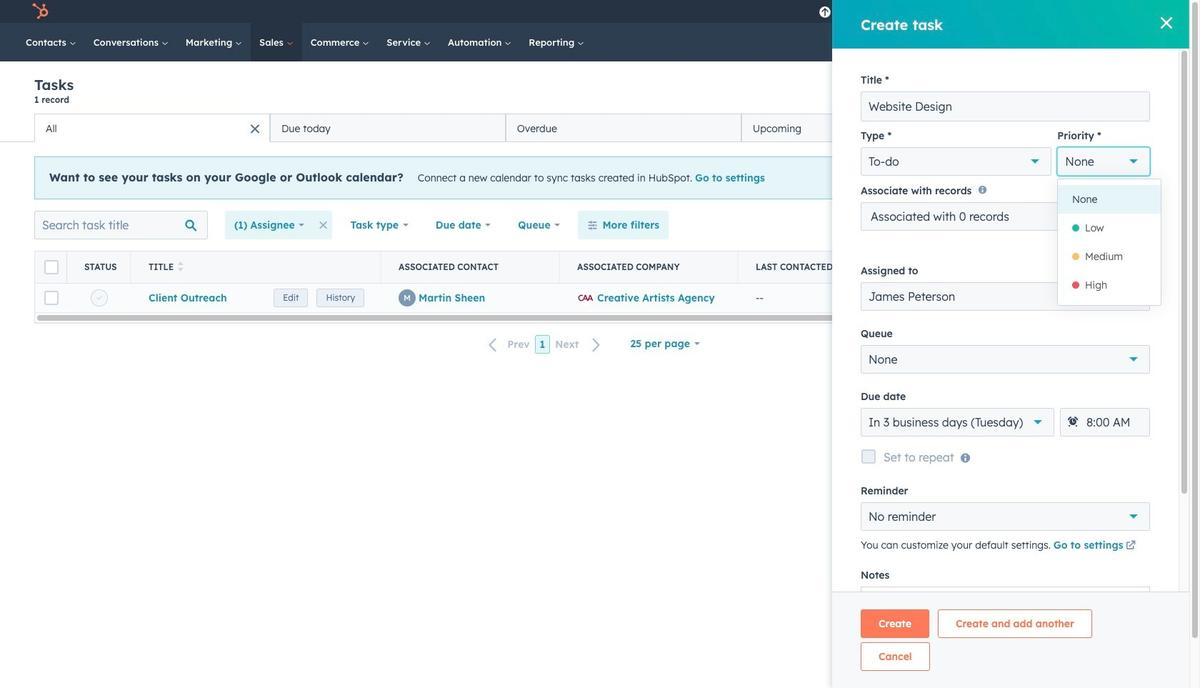 Task type: vqa. For each thing, say whether or not it's contained in the screenshot.
Next "button"
no



Task type: describe. For each thing, give the bounding box(es) containing it.
Search HubSpot search field
[[989, 30, 1140, 54]]

3 column header from the left
[[382, 252, 560, 283]]

1 horizontal spatial close image
[[1161, 17, 1173, 29]]

2 link opens in a new window image from the top
[[1126, 541, 1136, 552]]

2 press to sort. image from the left
[[1093, 262, 1099, 272]]

1 vertical spatial close image
[[1129, 174, 1138, 183]]

1 press to sort. element from the left
[[178, 262, 184, 273]]

marketplaces image
[[916, 6, 929, 19]]

james peterson image
[[1024, 5, 1037, 18]]

Search task title search field
[[34, 211, 208, 239]]

pagination navigation
[[480, 335, 610, 354]]

1 column header from the left
[[35, 252, 67, 283]]



Task type: locate. For each thing, give the bounding box(es) containing it.
0 horizontal spatial press to sort. image
[[178, 262, 184, 272]]

banner
[[34, 76, 1156, 114]]

link opens in a new window image
[[1126, 538, 1136, 556], [1126, 541, 1136, 552]]

4 column header from the left
[[560, 252, 739, 283]]

1 press to sort. image from the left
[[178, 262, 184, 272]]

2 press to sort. element from the left
[[1093, 262, 1099, 273]]

None text field
[[861, 91, 1151, 122]]

task status: not completed image
[[96, 296, 102, 301]]

0 horizontal spatial close image
[[1129, 174, 1138, 183]]

alert
[[34, 157, 1156, 199]]

list box
[[1058, 179, 1161, 305]]

close image
[[1161, 17, 1173, 29], [1129, 174, 1138, 183]]

0 vertical spatial close image
[[1161, 17, 1173, 29]]

tab list
[[34, 114, 978, 142]]

option
[[1058, 185, 1161, 214]]

1 horizontal spatial press to sort. image
[[1093, 262, 1099, 272]]

press to sort. element
[[178, 262, 184, 273], [1093, 262, 1099, 273]]

1 horizontal spatial press to sort. element
[[1093, 262, 1099, 273]]

0 horizontal spatial press to sort. element
[[178, 262, 184, 273]]

1 link opens in a new window image from the top
[[1126, 538, 1136, 556]]

menu
[[812, 0, 1173, 23]]

2 column header from the left
[[67, 252, 132, 283]]

HH:MM text field
[[1061, 408, 1151, 437]]

column header
[[35, 252, 67, 283], [67, 252, 132, 283], [382, 252, 560, 283], [560, 252, 739, 283]]

press to sort. image
[[178, 262, 184, 272], [1093, 262, 1099, 272]]



